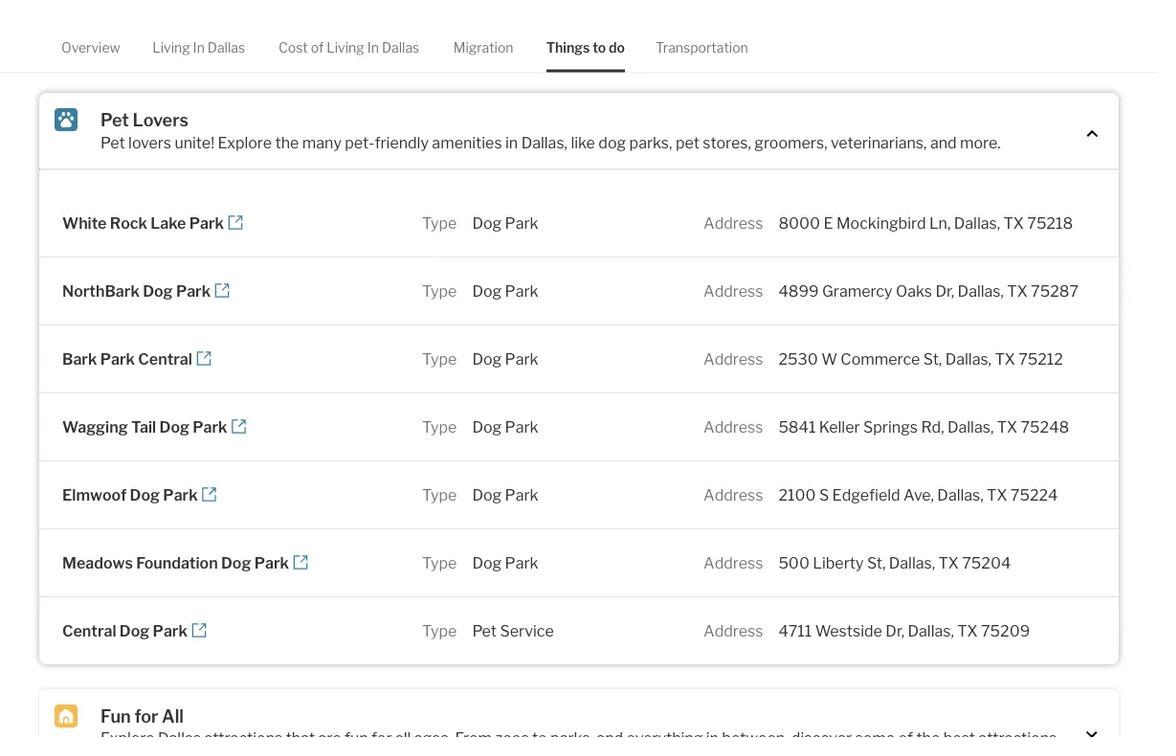 Task type: describe. For each thing, give the bounding box(es) containing it.
meadows
[[62, 553, 133, 572]]

fun for all
[[101, 706, 184, 727]]

veterinarians,
[[831, 133, 927, 152]]

in
[[506, 133, 518, 152]]

2530 w commerce st, dallas, tx 75212
[[779, 349, 1064, 368]]

dog park for 5841
[[472, 417, 539, 436]]

liberty
[[813, 553, 864, 572]]

pet lovers pet lovers unite! explore the many pet-friendly amenities in dallas, like dog parks, pet stores, groomers, veterinarians, and more.
[[101, 109, 1001, 152]]

to
[[593, 39, 606, 56]]

2100
[[779, 485, 816, 504]]

northbark
[[62, 281, 140, 300]]

bark
[[62, 349, 97, 368]]

things to do link
[[546, 23, 625, 72]]

and
[[931, 133, 957, 152]]

type for northbark dog park
[[422, 281, 457, 300]]

pet service
[[472, 621, 554, 640]]

1 vertical spatial pet
[[101, 133, 125, 152]]

the
[[275, 133, 299, 152]]

wagging tail dog park
[[62, 417, 227, 436]]

type for meadows foundation dog park
[[422, 553, 457, 572]]

westside
[[816, 621, 883, 640]]

like
[[571, 133, 596, 152]]

cost of living in dallas
[[279, 39, 420, 56]]

cost of living in dallas link
[[279, 23, 420, 72]]

type for elmwoof dog park
[[422, 485, 457, 504]]

tx for 75287
[[1008, 281, 1028, 300]]

type for wagging tail dog park
[[422, 417, 457, 436]]

pet-
[[345, 133, 375, 152]]

tx for 75248
[[998, 417, 1018, 436]]

500 liberty st, dallas, tx 75204
[[779, 553, 1011, 572]]

of
[[311, 39, 324, 56]]

75212
[[1019, 349, 1064, 368]]

dog park for 2530
[[472, 349, 539, 368]]

5841 keller springs rd, dallas, tx 75248
[[779, 417, 1070, 436]]

2530
[[779, 349, 818, 368]]

many
[[302, 133, 342, 152]]

mockingbird
[[837, 213, 926, 232]]

white rock lake park
[[62, 213, 224, 232]]

5841
[[779, 417, 816, 436]]

address for 4711 westside dr, dallas, tx 75209
[[704, 621, 764, 640]]

1 vertical spatial central
[[62, 621, 116, 640]]

8000
[[779, 213, 821, 232]]

0 horizontal spatial dr,
[[886, 621, 905, 640]]

foundation
[[136, 553, 218, 572]]

dallas, down 2100 s edgefield ave, dallas, tx 75224
[[889, 553, 936, 572]]

1 in from the left
[[193, 39, 205, 56]]

rock
[[110, 213, 147, 232]]

address for 8000 e mockingbird ln, dallas, tx 75218
[[704, 213, 764, 232]]

bark park central
[[62, 349, 192, 368]]

dallas, left 75212
[[946, 349, 992, 368]]

northbark dog park
[[62, 281, 211, 300]]

overview
[[61, 39, 120, 56]]

s
[[820, 485, 829, 504]]

migration link
[[454, 23, 514, 72]]

edgefield
[[833, 485, 901, 504]]

fun
[[101, 706, 131, 727]]

type for bark park central
[[422, 349, 457, 368]]

living in dallas
[[152, 39, 245, 56]]

2100 s edgefield ave, dallas, tx 75224
[[779, 485, 1059, 504]]

elmwoof
[[62, 485, 127, 504]]

lovers
[[128, 133, 171, 152]]

dallas, left 75209
[[908, 621, 955, 640]]

transportation
[[656, 39, 749, 56]]

tx left 75204
[[939, 553, 959, 572]]

address for 500 liberty st, dallas, tx 75204
[[704, 553, 764, 572]]

for
[[134, 706, 158, 727]]

migration
[[454, 39, 514, 56]]

dallas, right ave,
[[938, 485, 984, 504]]

overview link
[[61, 23, 120, 72]]

tx for 75212
[[995, 349, 1016, 368]]

w
[[822, 349, 838, 368]]

1 living from the left
[[152, 39, 190, 56]]

amenities
[[432, 133, 502, 152]]

stores,
[[703, 133, 752, 152]]

ave,
[[904, 485, 934, 504]]

do
[[609, 39, 625, 56]]

pet for lovers
[[101, 109, 129, 130]]

pet
[[676, 133, 700, 152]]

4711 westside dr, dallas, tx 75209
[[779, 621, 1031, 640]]

type for white rock lake park
[[422, 213, 457, 232]]

springs
[[864, 417, 918, 436]]

4899 gramercy oaks dr, dallas, tx 75287
[[779, 281, 1079, 300]]

all
[[162, 706, 184, 727]]

commerce
[[841, 349, 921, 368]]

parks,
[[630, 133, 673, 152]]

things to do
[[546, 39, 625, 56]]

dog park for 500
[[472, 553, 539, 572]]



Task type: vqa. For each thing, say whether or not it's contained in the screenshot.


Task type: locate. For each thing, give the bounding box(es) containing it.
1 vertical spatial dr,
[[886, 621, 905, 640]]

75248
[[1021, 417, 1070, 436]]

0 horizontal spatial st,
[[867, 553, 886, 572]]

dr, right westside at the right bottom
[[886, 621, 905, 640]]

4 dog park from the top
[[472, 417, 539, 436]]

dallas left cost
[[208, 39, 245, 56]]

address for 5841 keller springs rd, dallas, tx 75248
[[704, 417, 764, 436]]

tx left 75218
[[1004, 213, 1024, 232]]

0 horizontal spatial dallas
[[208, 39, 245, 56]]

7 type from the top
[[422, 621, 457, 640]]

dog park for 8000
[[472, 213, 539, 232]]

keller
[[819, 417, 860, 436]]

1 horizontal spatial living
[[327, 39, 365, 56]]

address left 8000
[[704, 213, 764, 232]]

5 type from the top
[[422, 485, 457, 504]]

1 dog park from the top
[[472, 213, 539, 232]]

e
[[824, 213, 834, 232]]

dallas
[[208, 39, 245, 56], [382, 39, 420, 56]]

dr, right oaks
[[936, 281, 955, 300]]

park
[[189, 213, 224, 232], [505, 213, 539, 232], [176, 281, 211, 300], [505, 281, 539, 300], [100, 349, 135, 368], [505, 349, 539, 368], [193, 417, 227, 436], [505, 417, 539, 436], [163, 485, 198, 504], [505, 485, 539, 504], [254, 553, 289, 572], [505, 553, 539, 572], [153, 621, 188, 640]]

pet
[[101, 109, 129, 130], [101, 133, 125, 152], [472, 621, 497, 640]]

1 horizontal spatial dr,
[[936, 281, 955, 300]]

address for 4899 gramercy oaks dr, dallas, tx 75287
[[704, 281, 764, 300]]

0 horizontal spatial in
[[193, 39, 205, 56]]

transportation link
[[656, 23, 749, 72]]

in right of
[[367, 39, 379, 56]]

8000 e mockingbird ln, dallas, tx 75218
[[779, 213, 1073, 232]]

address for 2530 w commerce st, dallas, tx 75212
[[704, 349, 764, 368]]

lake
[[151, 213, 186, 232]]

0 vertical spatial central
[[138, 349, 192, 368]]

white
[[62, 213, 107, 232]]

address left '500'
[[704, 553, 764, 572]]

75209
[[982, 621, 1031, 640]]

st, right liberty
[[867, 553, 886, 572]]

central
[[138, 349, 192, 368], [62, 621, 116, 640]]

tail
[[131, 417, 156, 436]]

dallas, right oaks
[[958, 281, 1004, 300]]

4 type from the top
[[422, 417, 457, 436]]

5 dog park from the top
[[472, 485, 539, 504]]

1 horizontal spatial st,
[[924, 349, 942, 368]]

tx for 75224
[[987, 485, 1008, 504]]

0 vertical spatial pet
[[101, 109, 129, 130]]

0 horizontal spatial living
[[152, 39, 190, 56]]

4 address from the top
[[704, 417, 764, 436]]

4711
[[779, 621, 812, 640]]

st,
[[924, 349, 942, 368], [867, 553, 886, 572]]

75218
[[1028, 213, 1073, 232]]

2 dallas from the left
[[382, 39, 420, 56]]

central down meadows
[[62, 621, 116, 640]]

2 living from the left
[[327, 39, 365, 56]]

dallas, inside pet lovers pet lovers unite! explore the many pet-friendly amenities in dallas, like dog parks, pet stores, groomers, veterinarians, and more.
[[522, 133, 568, 152]]

dallas, right ln,
[[954, 213, 1001, 232]]

1 vertical spatial st,
[[867, 553, 886, 572]]

2 vertical spatial pet
[[472, 621, 497, 640]]

75204
[[963, 553, 1011, 572]]

1 horizontal spatial central
[[138, 349, 192, 368]]

lovers
[[133, 109, 189, 130]]

dog park
[[472, 213, 539, 232], [472, 281, 539, 300], [472, 349, 539, 368], [472, 417, 539, 436], [472, 485, 539, 504], [472, 553, 539, 572]]

central dog park
[[62, 621, 188, 640]]

address left 4711
[[704, 621, 764, 640]]

2 in from the left
[[367, 39, 379, 56]]

dallas left migration
[[382, 39, 420, 56]]

1 horizontal spatial dallas
[[382, 39, 420, 56]]

dog
[[599, 133, 626, 152]]

dallas,
[[522, 133, 568, 152], [954, 213, 1001, 232], [958, 281, 1004, 300], [946, 349, 992, 368], [948, 417, 994, 436], [938, 485, 984, 504], [889, 553, 936, 572], [908, 621, 955, 640]]

address for 2100 s edgefield ave, dallas, tx 75224
[[704, 485, 764, 504]]

living in dallas link
[[152, 23, 245, 72]]

75224
[[1011, 485, 1059, 504]]

pet left service
[[472, 621, 497, 640]]

address
[[704, 213, 764, 232], [704, 281, 764, 300], [704, 349, 764, 368], [704, 417, 764, 436], [704, 485, 764, 504], [704, 553, 764, 572], [704, 621, 764, 640]]

rd,
[[922, 417, 945, 436]]

6 dog park from the top
[[472, 553, 539, 572]]

dog park for 2100
[[472, 485, 539, 504]]

1 type from the top
[[422, 213, 457, 232]]

living right of
[[327, 39, 365, 56]]

dog park for 4899
[[472, 281, 539, 300]]

0 vertical spatial dr,
[[936, 281, 955, 300]]

tx left 75248
[[998, 417, 1018, 436]]

pet up lovers at top left
[[101, 109, 129, 130]]

0 horizontal spatial central
[[62, 621, 116, 640]]

dallas inside cost of living in dallas link
[[382, 39, 420, 56]]

st, right commerce
[[924, 349, 942, 368]]

address left "2530"
[[704, 349, 764, 368]]

unite!
[[175, 133, 215, 152]]

3 address from the top
[[704, 349, 764, 368]]

2 type from the top
[[422, 281, 457, 300]]

meadows foundation dog park
[[62, 553, 289, 572]]

3 dog park from the top
[[472, 349, 539, 368]]

6 type from the top
[[422, 553, 457, 572]]

dallas, right rd,
[[948, 417, 994, 436]]

tx
[[1004, 213, 1024, 232], [1008, 281, 1028, 300], [995, 349, 1016, 368], [998, 417, 1018, 436], [987, 485, 1008, 504], [939, 553, 959, 572], [958, 621, 978, 640]]

central up wagging tail dog park
[[138, 349, 192, 368]]

75287
[[1031, 281, 1079, 300]]

2 address from the top
[[704, 281, 764, 300]]

tx left 75209
[[958, 621, 978, 640]]

3 type from the top
[[422, 349, 457, 368]]

dallas inside living in dallas link
[[208, 39, 245, 56]]

1 horizontal spatial in
[[367, 39, 379, 56]]

tx left 75212
[[995, 349, 1016, 368]]

1 address from the top
[[704, 213, 764, 232]]

0 vertical spatial st,
[[924, 349, 942, 368]]

address left 4899
[[704, 281, 764, 300]]

1 dallas from the left
[[208, 39, 245, 56]]

things
[[546, 39, 590, 56]]

7 address from the top
[[704, 621, 764, 640]]

dog
[[472, 213, 502, 232], [143, 281, 173, 300], [472, 281, 502, 300], [472, 349, 502, 368], [159, 417, 190, 436], [472, 417, 502, 436], [130, 485, 160, 504], [472, 485, 502, 504], [221, 553, 251, 572], [472, 553, 502, 572], [120, 621, 150, 640]]

service
[[500, 621, 554, 640]]

elmwoof dog park
[[62, 485, 198, 504]]

more.
[[960, 133, 1001, 152]]

ln,
[[930, 213, 951, 232]]

living
[[152, 39, 190, 56], [327, 39, 365, 56]]

tx for 75218
[[1004, 213, 1024, 232]]

oaks
[[896, 281, 933, 300]]

pet left lovers at top left
[[101, 133, 125, 152]]

tx left 75287
[[1008, 281, 1028, 300]]

in left cost
[[193, 39, 205, 56]]

address left 5841
[[704, 417, 764, 436]]

in
[[193, 39, 205, 56], [367, 39, 379, 56]]

dr,
[[936, 281, 955, 300], [886, 621, 905, 640]]

pet for service
[[472, 621, 497, 640]]

friendly
[[375, 133, 429, 152]]

4899
[[779, 281, 819, 300]]

gramercy
[[823, 281, 893, 300]]

cost
[[279, 39, 308, 56]]

5 address from the top
[[704, 485, 764, 504]]

6 address from the top
[[704, 553, 764, 572]]

explore
[[218, 133, 272, 152]]

2 dog park from the top
[[472, 281, 539, 300]]

dallas, right in
[[522, 133, 568, 152]]

type
[[422, 213, 457, 232], [422, 281, 457, 300], [422, 349, 457, 368], [422, 417, 457, 436], [422, 485, 457, 504], [422, 553, 457, 572], [422, 621, 457, 640]]

wagging
[[62, 417, 128, 436]]

fun for all button
[[39, 689, 1119, 738]]

living up the lovers
[[152, 39, 190, 56]]

address left 2100
[[704, 485, 764, 504]]

500
[[779, 553, 810, 572]]

type for central dog park
[[422, 621, 457, 640]]

tx left 75224
[[987, 485, 1008, 504]]

groomers,
[[755, 133, 828, 152]]



